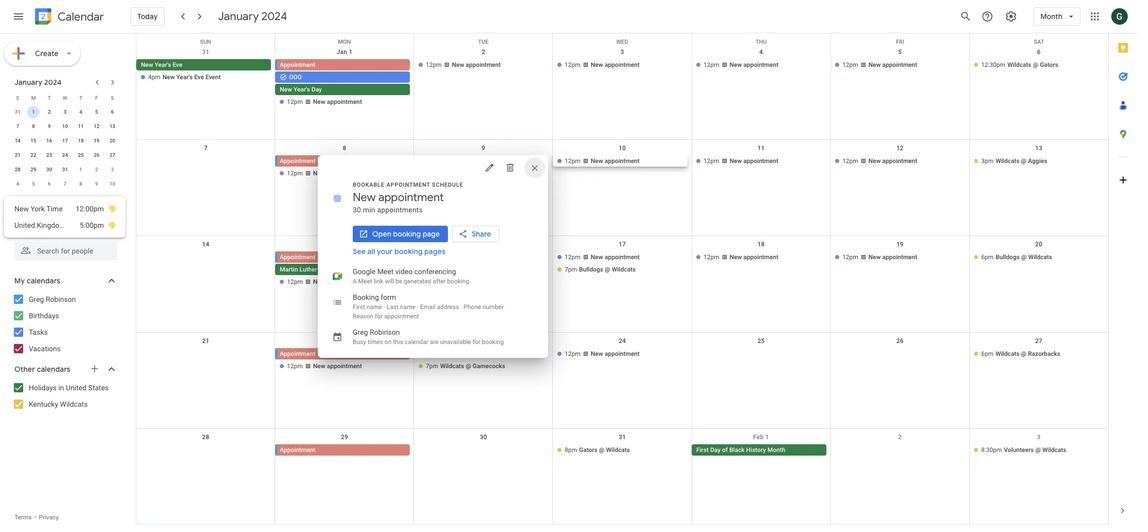Task type: vqa. For each thing, say whether or not it's contained in the screenshot.


Task type: describe. For each thing, give the bounding box(es) containing it.
10 for january 2024
[[62, 123, 68, 129]]

list item containing new york time
[[14, 201, 116, 217]]

1 vertical spatial 4
[[79, 109, 82, 115]]

2 vertical spatial 5
[[32, 181, 35, 187]]

w
[[63, 95, 67, 101]]

greg for greg robinson busy times on this calendar are unavailable for booking
[[353, 328, 368, 337]]

10 for sun
[[619, 145, 626, 152]]

17 inside grid
[[619, 241, 626, 248]]

ooo button
[[275, 72, 410, 83]]

cell containing 12pm
[[553, 252, 692, 289]]

9 for january 2024
[[48, 123, 51, 129]]

today button
[[131, 4, 165, 29]]

1 horizontal spatial 24
[[619, 337, 626, 345]]

0 horizontal spatial 2024
[[44, 78, 62, 87]]

video
[[396, 268, 413, 276]]

26 element
[[90, 149, 103, 162]]

appointment button for 22
[[277, 348, 410, 359]]

form
[[381, 293, 396, 302]]

terms
[[14, 514, 32, 521]]

my calendars button
[[2, 273, 128, 289]]

will
[[385, 278, 394, 285]]

7 for sun
[[204, 145, 208, 152]]

6 inside grid
[[1038, 48, 1041, 56]]

other calendars
[[14, 365, 71, 374]]

28 for feb 1
[[202, 434, 209, 441]]

calendar
[[405, 339, 429, 346]]

31 inside 31 element
[[62, 167, 68, 172]]

luther
[[300, 266, 317, 273]]

february 6 element
[[43, 178, 55, 190]]

unavailable
[[440, 339, 471, 346]]

5 appointment button from the top
[[277, 444, 410, 456]]

bookable
[[353, 182, 385, 188]]

30 for 30 min appointments
[[353, 206, 361, 214]]

new year's eve button
[[136, 59, 271, 70]]

cell containing new year's eve
[[136, 59, 275, 109]]

fri
[[896, 39, 905, 45]]

@ for 8pm gators @ wildcats
[[599, 447, 605, 454]]

min
[[363, 206, 376, 214]]

7pm for 7pm wildcats @ gamecocks
[[426, 363, 438, 370]]

february 3 element
[[106, 164, 119, 176]]

28 element
[[11, 164, 24, 176]]

first day of black history month button
[[692, 444, 827, 456]]

appointment for jan 1
[[280, 61, 316, 68]]

new year's day
[[280, 86, 322, 93]]

black
[[730, 447, 745, 454]]

time for kingdom
[[67, 221, 83, 229]]

share button
[[452, 226, 500, 242]]

27 inside 27 'element'
[[110, 152, 115, 158]]

24 inside grid
[[62, 152, 68, 158]]

appointment button for 8
[[277, 156, 410, 167]]

14 inside grid
[[202, 241, 209, 248]]

new appointment heading
[[353, 190, 444, 205]]

16 element
[[43, 135, 55, 147]]

1 name from the left
[[367, 304, 382, 311]]

eve inside button
[[173, 61, 182, 68]]

1 vertical spatial january 2024
[[14, 78, 62, 87]]

1 horizontal spatial 2024
[[262, 9, 287, 24]]

thu
[[756, 39, 767, 45]]

3pm wildcats @ aggies
[[982, 158, 1048, 165]]

7pm bulldogs @ wildcats
[[565, 266, 636, 273]]

appointment for 22
[[280, 350, 316, 357]]

add other calendars image
[[90, 364, 100, 374]]

@ for 7pm bulldogs @ wildcats
[[605, 266, 611, 273]]

17 inside row group
[[62, 138, 68, 144]]

row containing sun
[[136, 33, 1109, 45]]

0 vertical spatial january
[[218, 9, 259, 24]]

times
[[368, 339, 383, 346]]

holidays in united states
[[29, 384, 109, 392]]

5:00pm
[[80, 221, 104, 229]]

row group containing 31
[[10, 105, 120, 191]]

new appointment button
[[414, 156, 549, 167]]

busy
[[353, 339, 366, 346]]

tigers @ wildcats
[[440, 170, 490, 177]]

open booking page
[[373, 230, 440, 239]]

8:30pm
[[982, 447, 1003, 454]]

0 vertical spatial meet
[[377, 268, 394, 276]]

28 for 1
[[15, 167, 21, 172]]

20 inside row group
[[110, 138, 115, 144]]

on
[[385, 339, 392, 346]]

18 element
[[75, 135, 87, 147]]

other calendars button
[[2, 361, 128, 378]]

robinson for greg robinson busy times on this calendar are unavailable for booking
[[370, 328, 400, 337]]

21 inside grid
[[202, 337, 209, 345]]

7 inside row
[[64, 181, 67, 187]]

11 for sun
[[758, 145, 765, 152]]

22 inside row group
[[31, 152, 36, 158]]

conferencing
[[415, 268, 456, 276]]

14 inside row group
[[15, 138, 21, 144]]

@ for 6pm wildcats @ razorbacks
[[1022, 350, 1027, 357]]

1 · from the left
[[384, 304, 385, 311]]

february 8 element
[[75, 178, 87, 190]]

tue
[[478, 39, 489, 45]]

1 horizontal spatial 25
[[758, 337, 765, 345]]

jan
[[337, 48, 347, 56]]

today
[[137, 12, 158, 21]]

new appointment inside button
[[452, 158, 501, 165]]

history
[[747, 447, 766, 454]]

create
[[35, 49, 59, 58]]

31 element
[[59, 164, 71, 176]]

26 inside row group
[[94, 152, 100, 158]]

feb 1
[[754, 434, 770, 441]]

0 horizontal spatial meet
[[359, 278, 372, 285]]

27 inside grid
[[1036, 337, 1043, 345]]

address
[[437, 304, 459, 311]]

vacations
[[29, 345, 61, 353]]

aggies
[[1029, 158, 1048, 165]]

generated
[[404, 278, 432, 285]]

kentucky wildcats
[[29, 400, 88, 409]]

19 element
[[90, 135, 103, 147]]

create button
[[4, 41, 80, 66]]

settings menu image
[[1006, 10, 1018, 23]]

0 vertical spatial january 2024
[[218, 9, 287, 24]]

row containing s
[[10, 91, 120, 105]]

appointment button for jan 1
[[277, 59, 410, 70]]

list item containing united kingdom time
[[14, 217, 116, 234]]

for inside booking form first name · last name · email address · phone number reason for appointment
[[375, 313, 383, 320]]

tigers
[[440, 170, 458, 177]]

see all your booking pages link
[[353, 247, 446, 256]]

1 vertical spatial 6
[[111, 109, 114, 115]]

holidays
[[29, 384, 57, 392]]

23 inside grid
[[480, 337, 487, 345]]

your
[[377, 247, 393, 256]]

terms link
[[14, 514, 32, 521]]

february 2 element
[[90, 164, 103, 176]]

bulldogs for 6pm
[[996, 254, 1020, 261]]

booking inside google meet video conferencing a meet link will be generated after booking
[[447, 278, 469, 285]]

wed
[[617, 39, 629, 45]]

@ for 3pm wildcats @ aggies
[[1022, 158, 1027, 165]]

1 t from the left
[[48, 95, 51, 101]]

year's for new year's eve
[[155, 61, 171, 68]]

19 inside grid
[[897, 241, 904, 248]]

8:30pm volunteers @ wildcats
[[982, 447, 1067, 454]]

0 horizontal spatial gators
[[579, 447, 598, 454]]

ooo
[[289, 74, 302, 81]]

31 down sun
[[202, 48, 209, 56]]

united inside other calendars list
[[66, 384, 87, 392]]

my
[[14, 276, 25, 286]]

calendar element
[[33, 6, 104, 29]]

8pm
[[565, 447, 577, 454]]

8 for sun
[[343, 145, 347, 152]]

18 inside 18 "element"
[[78, 138, 84, 144]]

volunteers
[[1005, 447, 1034, 454]]

3pm
[[982, 158, 994, 165]]

7pm wildcats @ gamecocks
[[426, 363, 506, 370]]

@ for 7pm wildcats @ gamecocks
[[466, 363, 471, 370]]

8pm gators @ wildcats
[[565, 447, 630, 454]]

9 inside row
[[95, 181, 98, 187]]

3 · from the left
[[461, 304, 462, 311]]

booking up "see all your booking pages" link
[[393, 230, 421, 239]]

grid containing 31
[[136, 33, 1109, 525]]

share
[[472, 230, 491, 239]]

1 right jan
[[349, 48, 353, 56]]

8 for january 2024
[[32, 123, 35, 129]]

–
[[33, 514, 37, 521]]

calendar
[[58, 10, 104, 24]]

16 inside grid
[[480, 241, 487, 248]]

robinson for greg robinson
[[46, 295, 76, 304]]

1 s from the left
[[16, 95, 19, 101]]

booking inside greg robinson busy times on this calendar are unavailable for booking
[[482, 339, 504, 346]]

1 right feb
[[766, 434, 770, 441]]

12 for january 2024
[[94, 123, 100, 129]]

greg for greg robinson
[[29, 295, 44, 304]]

15 element
[[27, 135, 40, 147]]

11 for january 2024
[[78, 123, 84, 129]]

1 horizontal spatial eve
[[194, 74, 204, 81]]

razorbacks
[[1029, 350, 1061, 357]]

martin luther king jr. day button
[[275, 264, 410, 275]]

appointments
[[377, 206, 423, 214]]

see
[[353, 247, 366, 256]]

february 9 element
[[90, 178, 103, 190]]

new year's eve
[[141, 61, 182, 68]]

14 element
[[11, 135, 24, 147]]

booking
[[353, 293, 379, 302]]

@ for 6pm bulldogs @ wildcats
[[1022, 254, 1027, 261]]

1 vertical spatial year's
[[176, 74, 193, 81]]

year's for new year's day
[[294, 86, 310, 93]]

10 element
[[59, 120, 71, 133]]

0 vertical spatial gators
[[1041, 61, 1059, 68]]

appointment inside button
[[466, 158, 501, 165]]

last
[[387, 304, 399, 311]]

13 for january 2024
[[110, 123, 115, 129]]

10 inside row
[[110, 181, 115, 187]]

event
[[206, 74, 221, 81]]

3 appointment button from the top
[[277, 252, 410, 263]]

january 2024 grid
[[10, 91, 120, 191]]

york
[[31, 205, 45, 213]]

cell containing new appointment
[[414, 156, 553, 180]]

3 down wed
[[621, 48, 624, 56]]

30 for 30 element
[[46, 167, 52, 172]]



Task type: locate. For each thing, give the bounding box(es) containing it.
all
[[368, 247, 375, 256]]

0 horizontal spatial 27
[[110, 152, 115, 158]]

3 down the w
[[64, 109, 67, 115]]

1 horizontal spatial 4
[[79, 109, 82, 115]]

4 down the 28 element
[[16, 181, 19, 187]]

1 vertical spatial 26
[[897, 337, 904, 345]]

0 horizontal spatial 5
[[32, 181, 35, 187]]

delete appointment schedule image
[[505, 163, 516, 173]]

other
[[14, 365, 35, 374]]

1 vertical spatial robinson
[[370, 328, 400, 337]]

united kingdom time 5:00pm
[[14, 221, 104, 229]]

are
[[430, 339, 439, 346]]

1 vertical spatial gators
[[579, 447, 598, 454]]

time down 12:00pm
[[67, 221, 83, 229]]

united right in
[[66, 384, 87, 392]]

2 · from the left
[[417, 304, 419, 311]]

robinson
[[46, 295, 76, 304], [370, 328, 400, 337]]

eve down new year's eve button
[[194, 74, 204, 81]]

list
[[4, 197, 126, 238]]

first up reason
[[353, 304, 365, 311]]

1 horizontal spatial first
[[697, 447, 709, 454]]

28 inside grid
[[202, 434, 209, 441]]

robinson inside greg robinson busy times on this calendar are unavailable for booking
[[370, 328, 400, 337]]

23 down the 16 element
[[46, 152, 52, 158]]

31 down "24" element
[[62, 167, 68, 172]]

eve up '4pm new year's eve event'
[[173, 61, 182, 68]]

29 for 1
[[31, 167, 36, 172]]

name down booking
[[367, 304, 382, 311]]

16 down "share"
[[480, 241, 487, 248]]

1 appointment from the top
[[280, 61, 316, 68]]

january
[[218, 9, 259, 24], [14, 78, 42, 87]]

month button
[[1034, 4, 1081, 29]]

united down york
[[14, 221, 35, 229]]

4 appointment from the top
[[280, 350, 316, 357]]

first inside booking form first name · last name · email address · phone number reason for appointment
[[353, 304, 365, 311]]

17 element
[[59, 135, 71, 147]]

open
[[373, 230, 392, 239]]

list containing new york time
[[4, 197, 126, 238]]

year's up 4pm
[[155, 61, 171, 68]]

1 horizontal spatial 9
[[95, 181, 98, 187]]

0 vertical spatial first
[[353, 304, 365, 311]]

23 up gamecocks
[[480, 337, 487, 345]]

list item
[[14, 201, 116, 217], [14, 217, 116, 234]]

1 horizontal spatial 28
[[202, 434, 209, 441]]

1 vertical spatial united
[[66, 384, 87, 392]]

4 inside row
[[16, 181, 19, 187]]

27 down 20 element
[[110, 152, 115, 158]]

1 horizontal spatial name
[[400, 304, 416, 311]]

see all your booking pages
[[353, 247, 446, 256]]

1 vertical spatial for
[[473, 339, 481, 346]]

9 up the 16 element
[[48, 123, 51, 129]]

13
[[110, 123, 115, 129], [1036, 145, 1043, 152]]

day inside first day of black history month 'button'
[[711, 447, 721, 454]]

25 inside 25 'element'
[[78, 152, 84, 158]]

23 element
[[43, 149, 55, 162]]

@
[[1033, 61, 1039, 68], [1022, 158, 1027, 165], [459, 170, 465, 177], [1022, 254, 1027, 261], [605, 266, 611, 273], [1022, 350, 1027, 357], [466, 363, 471, 370], [599, 447, 605, 454], [1036, 447, 1041, 454]]

0 vertical spatial 7pm
[[565, 266, 577, 273]]

booking
[[393, 230, 421, 239], [395, 247, 423, 256], [447, 278, 469, 285], [482, 339, 504, 346]]

29 element
[[27, 164, 40, 176]]

21 element
[[11, 149, 24, 162]]

calendars up in
[[37, 365, 71, 374]]

0 vertical spatial 9
[[48, 123, 51, 129]]

15
[[31, 138, 36, 144]]

26
[[94, 152, 100, 158], [897, 337, 904, 345]]

12pm
[[426, 61, 442, 68], [565, 61, 581, 68], [704, 61, 720, 68], [843, 61, 859, 68], [287, 98, 303, 105], [565, 158, 581, 165], [704, 158, 720, 165], [843, 158, 859, 165], [287, 170, 303, 177], [426, 254, 442, 261], [565, 254, 581, 261], [704, 254, 720, 261], [843, 254, 859, 261], [287, 279, 303, 286], [565, 350, 581, 357], [287, 363, 303, 370]]

2 s from the left
[[111, 95, 114, 101]]

1 vertical spatial 23
[[480, 337, 487, 345]]

@ inside button
[[459, 170, 465, 177]]

cell
[[136, 59, 275, 109], [275, 59, 414, 109], [136, 156, 275, 180], [275, 156, 414, 180], [414, 156, 553, 180], [136, 252, 275, 289], [275, 252, 414, 289], [553, 252, 692, 289], [136, 348, 275, 373], [275, 348, 414, 373], [414, 348, 553, 373], [136, 444, 275, 457], [414, 444, 553, 457]]

february 1 element
[[75, 164, 87, 176]]

8 inside row
[[79, 181, 82, 187]]

1 horizontal spatial 17
[[619, 241, 626, 248]]

row
[[136, 33, 1109, 45], [136, 44, 1109, 140], [10, 91, 120, 105], [10, 105, 120, 119], [10, 119, 120, 134], [10, 134, 120, 148], [136, 140, 1109, 236], [10, 148, 120, 163], [10, 163, 120, 177], [10, 177, 120, 191], [136, 236, 1109, 333], [136, 333, 1109, 429], [136, 429, 1109, 525]]

1 vertical spatial meet
[[359, 278, 372, 285]]

6
[[1038, 48, 1041, 56], [111, 109, 114, 115], [48, 181, 51, 187]]

1 vertical spatial month
[[768, 447, 786, 454]]

17 down 10 element
[[62, 138, 68, 144]]

gamecocks
[[473, 363, 506, 370]]

6 down sat
[[1038, 48, 1041, 56]]

1 horizontal spatial 27
[[1036, 337, 1043, 345]]

2 t from the left
[[79, 95, 82, 101]]

20 up 6pm bulldogs @ wildcats at right top
[[1036, 241, 1043, 248]]

main drawer image
[[12, 10, 25, 23]]

calendar heading
[[56, 10, 104, 24]]

22 inside grid
[[341, 337, 348, 345]]

t left f in the top left of the page
[[79, 95, 82, 101]]

4 down thu
[[760, 48, 763, 56]]

appointment inside appointment martin luther king jr. day
[[280, 254, 316, 261]]

1 horizontal spatial 26
[[897, 337, 904, 345]]

0 vertical spatial robinson
[[46, 295, 76, 304]]

0 vertical spatial bulldogs
[[996, 254, 1020, 261]]

11 inside grid
[[758, 145, 765, 152]]

name right last
[[400, 304, 416, 311]]

in
[[58, 384, 64, 392]]

schedule
[[432, 182, 464, 188]]

for inside greg robinson busy times on this calendar are unavailable for booking
[[473, 339, 481, 346]]

7pm for 7pm bulldogs @ wildcats
[[565, 266, 577, 273]]

0 vertical spatial 26
[[94, 152, 100, 158]]

a
[[353, 278, 357, 285]]

0 horizontal spatial year's
[[155, 61, 171, 68]]

day inside 'new year's day' button
[[312, 86, 322, 93]]

0 vertical spatial 18
[[78, 138, 84, 144]]

time for york
[[46, 205, 63, 213]]

17 up 7pm bulldogs @ wildcats
[[619, 241, 626, 248]]

tigers @ wildcats button
[[414, 168, 549, 179]]

22
[[31, 152, 36, 158], [341, 337, 348, 345]]

0 horizontal spatial united
[[14, 221, 35, 229]]

7 for january 2024
[[16, 123, 19, 129]]

name
[[367, 304, 382, 311], [400, 304, 416, 311]]

day inside appointment martin luther king jr. day
[[341, 266, 351, 273]]

jan 1
[[337, 48, 353, 56]]

2 list item from the top
[[14, 217, 116, 234]]

27 element
[[106, 149, 119, 162]]

26 inside grid
[[897, 337, 904, 345]]

31 inside december 31 element
[[15, 109, 21, 115]]

19 inside 19 element
[[94, 138, 100, 144]]

0 horizontal spatial 28
[[15, 167, 21, 172]]

0 vertical spatial 20
[[110, 138, 115, 144]]

@ for 12:30pm wildcats @ gators
[[1033, 61, 1039, 68]]

7
[[16, 123, 19, 129], [204, 145, 208, 152], [64, 181, 67, 187]]

0 vertical spatial greg
[[29, 295, 44, 304]]

2 horizontal spatial 9
[[482, 145, 486, 152]]

1 horizontal spatial january 2024
[[218, 9, 287, 24]]

0 vertical spatial 25
[[78, 152, 84, 158]]

9 down the february 2 element
[[95, 181, 98, 187]]

9 for sun
[[482, 145, 486, 152]]

row containing 4
[[10, 177, 120, 191]]

wildcats inside other calendars list
[[60, 400, 88, 409]]

1 vertical spatial 7
[[204, 145, 208, 152]]

30 inside grid
[[480, 434, 487, 441]]

month inside dropdown button
[[1041, 12, 1063, 21]]

2 horizontal spatial day
[[711, 447, 721, 454]]

1 vertical spatial 14
[[202, 241, 209, 248]]

4 up 11 'element'
[[79, 109, 82, 115]]

february 10 element
[[106, 178, 119, 190]]

privacy link
[[39, 514, 59, 521]]

new appointment
[[452, 61, 501, 68], [591, 61, 640, 68], [730, 61, 779, 68], [869, 61, 918, 68], [313, 98, 362, 105], [452, 158, 501, 165], [591, 158, 640, 165], [730, 158, 779, 165], [869, 158, 918, 165], [313, 170, 362, 177], [353, 190, 444, 205], [452, 254, 501, 261], [591, 254, 640, 261], [730, 254, 779, 261], [869, 254, 918, 261], [313, 279, 362, 286], [591, 350, 640, 357], [313, 363, 362, 370]]

1 vertical spatial january
[[14, 78, 42, 87]]

bulldogs
[[996, 254, 1020, 261], [579, 266, 604, 273]]

f
[[95, 95, 98, 101]]

1 vertical spatial 21
[[202, 337, 209, 345]]

0 vertical spatial 30
[[46, 167, 52, 172]]

1 cell
[[26, 105, 41, 119]]

0 horizontal spatial 23
[[46, 152, 52, 158]]

0 vertical spatial 28
[[15, 167, 21, 172]]

@ for 8:30pm volunteers @ wildcats
[[1036, 447, 1041, 454]]

13 inside grid
[[1036, 145, 1043, 152]]

month up sat
[[1041, 12, 1063, 21]]

0 horizontal spatial 24
[[62, 152, 68, 158]]

first
[[353, 304, 365, 311], [697, 447, 709, 454]]

time
[[46, 205, 63, 213], [67, 221, 83, 229]]

16 inside row group
[[46, 138, 52, 144]]

1 down 25 'element'
[[79, 167, 82, 172]]

t left the w
[[48, 95, 51, 101]]

month down feb 1
[[768, 447, 786, 454]]

0 horizontal spatial 10
[[62, 123, 68, 129]]

february 5 element
[[27, 178, 40, 190]]

1 vertical spatial 10
[[619, 145, 626, 152]]

27 up "razorbacks"
[[1036, 337, 1043, 345]]

december 31 element
[[11, 106, 24, 118]]

be
[[396, 278, 402, 285]]

12 for sun
[[897, 145, 904, 152]]

0 vertical spatial 14
[[15, 138, 21, 144]]

year's
[[155, 61, 171, 68], [176, 74, 193, 81], [294, 86, 310, 93]]

0 vertical spatial day
[[312, 86, 322, 93]]

1 vertical spatial 7pm
[[426, 363, 438, 370]]

20 element
[[106, 135, 119, 147]]

6 up '13' element
[[111, 109, 114, 115]]

1 appointment button from the top
[[277, 59, 410, 70]]

1 horizontal spatial 30
[[353, 206, 361, 214]]

11 element
[[75, 120, 87, 133]]

2 6pm from the top
[[982, 350, 994, 357]]

16 up 23 element
[[46, 138, 52, 144]]

february 7 element
[[59, 178, 71, 190]]

3 appointment from the top
[[280, 254, 316, 261]]

0 horizontal spatial ·
[[384, 304, 385, 311]]

12 inside 'january 2024' grid
[[94, 123, 100, 129]]

5 appointment from the top
[[280, 447, 316, 454]]

0 vertical spatial 17
[[62, 138, 68, 144]]

bookable appointment schedule
[[353, 182, 464, 188]]

m
[[31, 95, 36, 101]]

25 element
[[75, 149, 87, 162]]

appointment inside booking form first name · last name · email address · phone number reason for appointment
[[384, 313, 419, 320]]

robinson down my calendars dropdown button
[[46, 295, 76, 304]]

meet up 'will'
[[377, 268, 394, 276]]

after
[[433, 278, 446, 285]]

robinson inside my calendars list
[[46, 295, 76, 304]]

1 down m
[[32, 109, 35, 115]]

tasks
[[29, 328, 48, 337]]

0 horizontal spatial 8
[[32, 123, 35, 129]]

mon
[[338, 39, 351, 45]]

30
[[46, 167, 52, 172], [353, 206, 361, 214], [480, 434, 487, 441]]

first day of black history month
[[697, 447, 786, 454]]

tab list
[[1109, 33, 1138, 497]]

28
[[15, 167, 21, 172], [202, 434, 209, 441]]

2 horizontal spatial year's
[[294, 86, 310, 93]]

None search field
[[0, 238, 128, 260]]

year's down new year's eve button
[[176, 74, 193, 81]]

for right reason
[[375, 313, 383, 320]]

calendars
[[27, 276, 60, 286], [37, 365, 71, 374]]

1 horizontal spatial january
[[218, 9, 259, 24]]

0 vertical spatial 27
[[110, 152, 115, 158]]

day left of
[[711, 447, 721, 454]]

7 inside grid
[[204, 145, 208, 152]]

page
[[423, 230, 440, 239]]

17
[[62, 138, 68, 144], [619, 241, 626, 248]]

18 inside grid
[[758, 241, 765, 248]]

22 element
[[27, 149, 40, 162]]

23 inside row group
[[46, 152, 52, 158]]

greg up birthdays
[[29, 295, 44, 304]]

12:00pm
[[76, 205, 104, 213]]

1 vertical spatial 16
[[480, 241, 487, 248]]

23
[[46, 152, 52, 158], [480, 337, 487, 345]]

0 horizontal spatial january
[[14, 78, 42, 87]]

cell containing 7pm
[[414, 348, 553, 373]]

privacy
[[39, 514, 59, 521]]

1 vertical spatial 28
[[202, 434, 209, 441]]

0 vertical spatial 6pm
[[982, 254, 994, 261]]

1 horizontal spatial 20
[[1036, 241, 1043, 248]]

pages
[[425, 247, 446, 256]]

bulldogs for 7pm
[[579, 266, 604, 273]]

2 appointment button from the top
[[277, 156, 410, 167]]

30 element
[[43, 164, 55, 176]]

terms – privacy
[[14, 514, 59, 521]]

sun
[[200, 39, 211, 45]]

new york time
[[14, 205, 63, 213]]

8
[[32, 123, 35, 129], [343, 145, 347, 152], [79, 181, 82, 187]]

0 horizontal spatial january 2024
[[14, 78, 62, 87]]

1 vertical spatial 19
[[897, 241, 904, 248]]

29 for feb 1
[[341, 434, 348, 441]]

meet down "google"
[[359, 278, 372, 285]]

gators down sat
[[1041, 61, 1059, 68]]

6pm for 6pm wildcats @ razorbacks
[[982, 350, 994, 357]]

21 inside row group
[[15, 152, 21, 158]]

0 vertical spatial 7
[[16, 123, 19, 129]]

1 vertical spatial 2024
[[44, 78, 62, 87]]

29 inside grid
[[341, 434, 348, 441]]

0 horizontal spatial month
[[768, 447, 786, 454]]

3 up 8:30pm volunteers @ wildcats
[[1038, 434, 1041, 441]]

booking right after
[[447, 278, 469, 285]]

10 inside grid
[[619, 145, 626, 152]]

2 appointment from the top
[[280, 158, 316, 165]]

0 vertical spatial 13
[[110, 123, 115, 129]]

6 inside row
[[48, 181, 51, 187]]

wildcats
[[1008, 61, 1032, 68], [996, 158, 1020, 165], [467, 170, 490, 177], [1029, 254, 1053, 261], [612, 266, 636, 273], [996, 350, 1020, 357], [440, 363, 464, 370], [60, 400, 88, 409], [606, 447, 630, 454], [1043, 447, 1067, 454]]

greg up busy
[[353, 328, 368, 337]]

calendars for my calendars
[[27, 276, 60, 286]]

1 horizontal spatial 8
[[79, 181, 82, 187]]

0 horizontal spatial day
[[312, 86, 322, 93]]

jr.
[[333, 266, 340, 273]]

day down ooo button
[[312, 86, 322, 93]]

0 vertical spatial 22
[[31, 152, 36, 158]]

list item up united kingdom time 5:00pm
[[14, 201, 116, 217]]

s right f in the top left of the page
[[111, 95, 114, 101]]

0 vertical spatial 5
[[899, 48, 902, 56]]

my calendars list
[[2, 291, 128, 357]]

1 horizontal spatial united
[[66, 384, 87, 392]]

0 horizontal spatial s
[[16, 95, 19, 101]]

this
[[393, 339, 403, 346]]

1 vertical spatial 17
[[619, 241, 626, 248]]

13 up aggies
[[1036, 145, 1043, 152]]

1 vertical spatial first
[[697, 447, 709, 454]]

1 vertical spatial 30
[[353, 206, 361, 214]]

22 left busy
[[341, 337, 348, 345]]

day right "jr."
[[341, 266, 351, 273]]

of
[[722, 447, 728, 454]]

11 inside 11 'element'
[[78, 123, 84, 129]]

4
[[760, 48, 763, 56], [79, 109, 82, 115], [16, 181, 19, 187]]

greg inside greg robinson busy times on this calendar are unavailable for booking
[[353, 328, 368, 337]]

· left phone
[[461, 304, 462, 311]]

13 element
[[106, 120, 119, 133]]

greg robinson
[[29, 295, 76, 304]]

0 vertical spatial 2024
[[262, 9, 287, 24]]

8 inside grid
[[343, 145, 347, 152]]

29 inside row group
[[31, 167, 36, 172]]

24
[[62, 152, 68, 158], [619, 337, 626, 345]]

24 element
[[59, 149, 71, 162]]

meet
[[377, 268, 394, 276], [359, 278, 372, 285]]

6pm for 6pm bulldogs @ wildcats
[[982, 254, 994, 261]]

13 up 20 element
[[110, 123, 115, 129]]

february 4 element
[[11, 178, 24, 190]]

1 vertical spatial 18
[[758, 241, 765, 248]]

bulldogs inside cell
[[579, 266, 604, 273]]

first inside 'button'
[[697, 447, 709, 454]]

4 inside grid
[[760, 48, 763, 56]]

9 inside grid
[[482, 145, 486, 152]]

greg
[[29, 295, 44, 304], [353, 328, 368, 337]]

3 down 27 'element'
[[111, 167, 114, 172]]

· left last
[[384, 304, 385, 311]]

6 down 30 element
[[48, 181, 51, 187]]

6pm wildcats @ razorbacks
[[982, 350, 1061, 357]]

2 horizontal spatial 10
[[619, 145, 626, 152]]

0 horizontal spatial 7pm
[[426, 363, 438, 370]]

4 appointment button from the top
[[277, 348, 410, 359]]

1 horizontal spatial year's
[[176, 74, 193, 81]]

13 for sun
[[1036, 145, 1043, 152]]

calendars for other calendars
[[37, 365, 71, 374]]

1 horizontal spatial s
[[111, 95, 114, 101]]

for
[[375, 313, 383, 320], [473, 339, 481, 346]]

31 left the 1 cell
[[15, 109, 21, 115]]

4pm
[[148, 74, 161, 81]]

new inside list item
[[14, 205, 29, 213]]

0 horizontal spatial 6
[[48, 181, 51, 187]]

1 horizontal spatial 6
[[111, 109, 114, 115]]

year's down ooo
[[294, 86, 310, 93]]

12:30pm
[[982, 61, 1006, 68]]

0 vertical spatial year's
[[155, 61, 171, 68]]

month inside 'button'
[[768, 447, 786, 454]]

1 vertical spatial 29
[[341, 434, 348, 441]]

0 horizontal spatial name
[[367, 304, 382, 311]]

0 vertical spatial 11
[[78, 123, 84, 129]]

row group
[[10, 105, 120, 191]]

5 down 29 element
[[32, 181, 35, 187]]

0 vertical spatial 6
[[1038, 48, 1041, 56]]

2 horizontal spatial 6
[[1038, 48, 1041, 56]]

12 element
[[90, 120, 103, 133]]

20 down '13' element
[[110, 138, 115, 144]]

28 inside row group
[[15, 167, 21, 172]]

1 horizontal spatial 5
[[95, 109, 98, 115]]

first left of
[[697, 447, 709, 454]]

calendars up the greg robinson
[[27, 276, 60, 286]]

31 up 8pm gators @ wildcats
[[619, 434, 626, 441]]

greg inside my calendars list
[[29, 295, 44, 304]]

Search for people text field
[[21, 242, 111, 260]]

appointment for 8
[[280, 158, 316, 165]]

1 list item from the top
[[14, 201, 116, 217]]

18
[[78, 138, 84, 144], [758, 241, 765, 248]]

booking down open booking page
[[395, 247, 423, 256]]

30 inside 'january 2024' grid
[[46, 167, 52, 172]]

2 name from the left
[[400, 304, 416, 311]]

birthdays
[[29, 312, 59, 320]]

1 vertical spatial day
[[341, 266, 351, 273]]

5 down fri
[[899, 48, 902, 56]]

1 vertical spatial 27
[[1036, 337, 1043, 345]]

22 down 15 element
[[31, 152, 36, 158]]

· left email
[[417, 304, 419, 311]]

gators right 8pm
[[579, 447, 598, 454]]

1 6pm from the top
[[982, 254, 994, 261]]

greg robinson busy times on this calendar are unavailable for booking
[[353, 328, 504, 346]]

other calendars list
[[2, 380, 128, 413]]

wildcats inside button
[[467, 170, 490, 177]]

9 up the new appointment button
[[482, 145, 486, 152]]

sat
[[1034, 39, 1045, 45]]

robinson up on
[[370, 328, 400, 337]]

0 vertical spatial united
[[14, 221, 35, 229]]

0 horizontal spatial 9
[[48, 123, 51, 129]]

5 down f in the top left of the page
[[95, 109, 98, 115]]

20
[[110, 138, 115, 144], [1036, 241, 1043, 248]]

for right unavailable
[[473, 339, 481, 346]]

0 horizontal spatial 12
[[94, 123, 100, 129]]

feb
[[754, 434, 764, 441]]

13 inside row group
[[110, 123, 115, 129]]

1 vertical spatial 12
[[897, 145, 904, 152]]

google meet video conferencing a meet link will be generated after booking
[[353, 268, 469, 285]]

time up 'kingdom'
[[46, 205, 63, 213]]

booking form first name · last name · email address · phone number reason for appointment
[[353, 293, 504, 320]]

s up december 31 element
[[16, 95, 19, 101]]

eve
[[173, 61, 182, 68], [194, 74, 204, 81]]

2 vertical spatial 10
[[110, 181, 115, 187]]

grid
[[136, 33, 1109, 525]]

my calendars
[[14, 276, 60, 286]]

30 min appointments
[[353, 206, 423, 214]]

booking up gamecocks
[[482, 339, 504, 346]]

31
[[202, 48, 209, 56], [15, 109, 21, 115], [62, 167, 68, 172], [619, 434, 626, 441]]

list item up search for people text box
[[14, 217, 116, 234]]

new
[[141, 61, 153, 68], [452, 61, 464, 68], [591, 61, 603, 68], [730, 61, 742, 68], [869, 61, 881, 68], [163, 74, 175, 81], [280, 86, 292, 93], [313, 98, 326, 105], [452, 158, 464, 165], [591, 158, 603, 165], [730, 158, 742, 165], [869, 158, 881, 165], [313, 170, 326, 177], [353, 190, 376, 205], [14, 205, 29, 213], [452, 254, 464, 261], [591, 254, 603, 261], [730, 254, 742, 261], [869, 254, 881, 261], [313, 279, 326, 286], [591, 350, 603, 357], [313, 363, 326, 370]]

20 inside grid
[[1036, 241, 1043, 248]]

1 inside cell
[[32, 109, 35, 115]]



